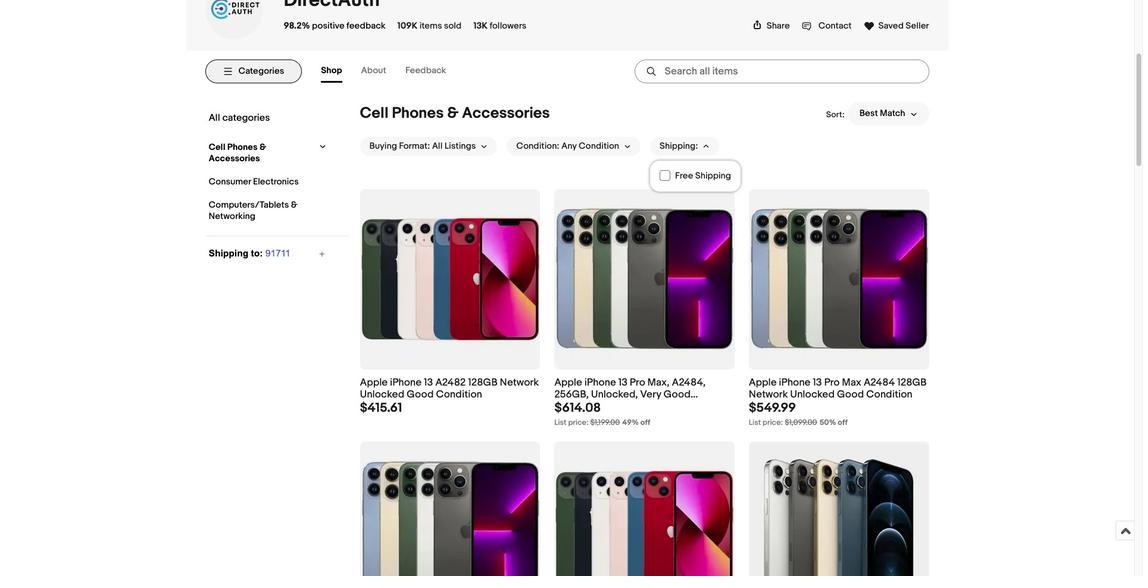 Task type: vqa. For each thing, say whether or not it's contained in the screenshot.
Similar
no



Task type: locate. For each thing, give the bounding box(es) containing it.
3 iphone from the left
[[780, 377, 811, 389]]

0 vertical spatial &
[[447, 104, 459, 123]]

shipping to: 91711
[[209, 248, 291, 259]]

0 horizontal spatial iphone
[[390, 377, 422, 389]]

pro inside apple iphone 13 pro max a2484 128gb network unlocked good condition
[[825, 377, 840, 389]]

share
[[767, 20, 790, 32]]

a2482
[[436, 377, 466, 389]]

unlocked,
[[592, 389, 638, 401]]

apple iphone 13 a2482 128gb network unlocked good condition
[[360, 377, 539, 401]]

cell up "buying"
[[360, 104, 389, 123]]

13
[[424, 377, 433, 389], [619, 377, 628, 389], [813, 377, 823, 389]]

off right 50%
[[838, 418, 848, 428]]

0 vertical spatial accessories
[[462, 104, 550, 123]]

13 up 'unlocked,'
[[619, 377, 628, 389]]

list
[[555, 418, 567, 428], [749, 418, 762, 428]]

good right $415.61
[[407, 389, 434, 401]]

off
[[641, 418, 651, 428], [838, 418, 848, 428]]

2 vertical spatial &
[[291, 200, 298, 211]]

off inside $614.08 list price: $1,199.00 49% off
[[641, 418, 651, 428]]

all
[[209, 112, 220, 124], [432, 141, 443, 152]]

shipping left to:
[[209, 248, 249, 259]]

apple up 256gb,
[[555, 377, 583, 389]]

2 horizontal spatial iphone
[[780, 377, 811, 389]]

1 iphone from the left
[[390, 377, 422, 389]]

0 vertical spatial shipping
[[696, 170, 732, 182]]

phones down all categories
[[228, 142, 258, 153]]

0 horizontal spatial phones
[[228, 142, 258, 153]]

13 for $614.08
[[619, 377, 628, 389]]

phones up format:
[[392, 104, 444, 123]]

1 good from the left
[[407, 389, 434, 401]]

buying format: all listings button
[[360, 137, 498, 156]]

off for $614.08
[[641, 418, 651, 428]]

0 horizontal spatial unlocked
[[360, 389, 405, 401]]

saved seller button
[[864, 20, 930, 32]]

1 horizontal spatial shipping
[[696, 170, 732, 182]]

1 horizontal spatial phones
[[392, 104, 444, 123]]

0 horizontal spatial off
[[641, 418, 651, 428]]

1 horizontal spatial &
[[291, 200, 298, 211]]

iphone inside apple iphone 13 a2482 128gb network unlocked good condition
[[390, 377, 422, 389]]

contact
[[819, 20, 852, 32]]

0 horizontal spatial pro
[[630, 377, 646, 389]]

0 horizontal spatial &
[[260, 142, 266, 153]]

iphone up $549.99 list price: $1,099.00 50% off
[[780, 377, 811, 389]]

a2484
[[864, 377, 896, 389]]

good down max
[[838, 389, 865, 401]]

shipping:
[[660, 141, 699, 152]]

condition inside apple iphone 13 pro max, a2484, 256gb, unlocked, very good condition
[[555, 402, 601, 414]]

1 horizontal spatial 13
[[619, 377, 628, 389]]

1 horizontal spatial all
[[432, 141, 443, 152]]

cell phones & accessories
[[360, 104, 550, 123], [209, 142, 266, 164]]

2 good from the left
[[664, 389, 691, 401]]

list down "$549.99"
[[749, 418, 762, 428]]

3 good from the left
[[838, 389, 865, 401]]

1 vertical spatial network
[[749, 389, 789, 401]]

good for $614.08
[[664, 389, 691, 401]]

13k followers
[[474, 20, 527, 32]]

pro up very
[[630, 377, 646, 389]]

& inside computers/tablets & networking
[[291, 200, 298, 211]]

condition:
[[517, 141, 560, 152]]

1 horizontal spatial list
[[749, 418, 762, 428]]

apple inside apple iphone 13 pro max, a2484, 256gb, unlocked, very good condition
[[555, 377, 583, 389]]

0 vertical spatial all
[[209, 112, 220, 124]]

1 horizontal spatial good
[[664, 389, 691, 401]]

0 horizontal spatial 13
[[424, 377, 433, 389]]

13 inside apple iphone 13 pro max a2484 128gb network unlocked good condition
[[813, 377, 823, 389]]

0 horizontal spatial good
[[407, 389, 434, 401]]

free shipping
[[676, 170, 732, 182]]

1 vertical spatial accessories
[[209, 153, 260, 164]]

any
[[562, 141, 577, 152]]

cell
[[360, 104, 389, 123], [209, 142, 226, 153]]

0 horizontal spatial cell
[[209, 142, 226, 153]]

Search all items field
[[635, 60, 930, 83]]

cell phones & accessories link
[[206, 139, 314, 167]]

& down all categories link
[[260, 142, 266, 153]]

phones
[[392, 104, 444, 123], [228, 142, 258, 153]]

best
[[860, 108, 879, 119]]

2 pro from the left
[[825, 377, 840, 389]]

iphone inside apple iphone 13 pro max a2484 128gb network unlocked good condition
[[780, 377, 811, 389]]

0 vertical spatial network
[[500, 377, 539, 389]]

condition down a2484
[[867, 389, 913, 401]]

pro
[[630, 377, 646, 389], [825, 377, 840, 389]]

1 pro from the left
[[630, 377, 646, 389]]

&
[[447, 104, 459, 123], [260, 142, 266, 153], [291, 200, 298, 211]]

13 inside apple iphone 13 pro max, a2484, 256gb, unlocked, very good condition
[[619, 377, 628, 389]]

followers
[[490, 20, 527, 32]]

1 vertical spatial shipping
[[209, 248, 249, 259]]

price: inside $614.08 list price: $1,199.00 49% off
[[569, 418, 589, 428]]

2 price: from the left
[[763, 418, 784, 428]]

apple iphone 13 pro max a2484 128gb network unlocked very good : quick view image
[[361, 443, 540, 577]]

2 off from the left
[[838, 418, 848, 428]]

a2484,
[[672, 377, 706, 389]]

unlocked
[[360, 389, 405, 401], [791, 389, 835, 401]]

128gb right a2482
[[468, 377, 498, 389]]

apple
[[360, 377, 388, 389], [555, 377, 583, 389], [749, 377, 777, 389]]

all right format:
[[432, 141, 443, 152]]

13 left a2482
[[424, 377, 433, 389]]

1 list from the left
[[555, 418, 567, 428]]

share button
[[753, 20, 790, 32]]

all categories
[[209, 112, 270, 124]]

cell up consumer
[[209, 142, 226, 153]]

consumer
[[209, 176, 251, 188]]

109k items sold
[[398, 20, 462, 32]]

0 horizontal spatial accessories
[[209, 153, 260, 164]]

accessories up consumer
[[209, 153, 260, 164]]

list for $614.08
[[555, 418, 567, 428]]

1 horizontal spatial cell
[[360, 104, 389, 123]]

condition inside apple iphone 13 pro max a2484 128gb network unlocked good condition
[[867, 389, 913, 401]]

$614.08 list price: $1,199.00 49% off
[[555, 401, 651, 428]]

condition right any
[[579, 141, 620, 152]]

1 vertical spatial cell phones & accessories
[[209, 142, 266, 164]]

apple iphone 13 pro max, a2484, 256gb, unlocked, very good condition button
[[555, 377, 735, 414]]

$1,199.00
[[591, 418, 620, 428]]

128gb inside apple iphone 13 a2482 128gb network unlocked good condition
[[468, 377, 498, 389]]

3 apple from the left
[[749, 377, 777, 389]]

3 13 from the left
[[813, 377, 823, 389]]

all inside dropdown button
[[432, 141, 443, 152]]

1 13 from the left
[[424, 377, 433, 389]]

128gb
[[468, 377, 498, 389], [898, 377, 928, 389]]

1 price: from the left
[[569, 418, 589, 428]]

price: for $614.08
[[569, 418, 589, 428]]

iphone
[[390, 377, 422, 389], [585, 377, 617, 389], [780, 377, 811, 389]]

sold
[[444, 20, 462, 32]]

price: inside $549.99 list price: $1,099.00 50% off
[[763, 418, 784, 428]]

1 vertical spatial all
[[432, 141, 443, 152]]

& down electronics at left top
[[291, 200, 298, 211]]

buying format: all listings
[[370, 141, 476, 152]]

1 horizontal spatial network
[[749, 389, 789, 401]]

0 horizontal spatial cell phones & accessories
[[209, 142, 266, 164]]

iphone inside apple iphone 13 pro max, a2484, 256gb, unlocked, very good condition
[[585, 377, 617, 389]]

network
[[500, 377, 539, 389], [749, 389, 789, 401]]

list inside $549.99 list price: $1,099.00 50% off
[[749, 418, 762, 428]]

2 unlocked from the left
[[791, 389, 835, 401]]

tab list containing shop
[[321, 60, 466, 83]]

good inside apple iphone 13 pro max a2484 128gb network unlocked good condition
[[838, 389, 865, 401]]

pro left max
[[825, 377, 840, 389]]

1 unlocked from the left
[[360, 389, 405, 401]]

sort:
[[827, 110, 845, 120]]

13 left max
[[813, 377, 823, 389]]

price: for $549.99
[[763, 418, 784, 428]]

$614.08
[[555, 401, 601, 417]]

accessories up condition:
[[462, 104, 550, 123]]

pro inside apple iphone 13 pro max, a2484, 256gb, unlocked, very good condition
[[630, 377, 646, 389]]

apple iphone 13 pro max, a2484, 256gb, unlocked, very good condition
[[555, 377, 706, 414]]

good
[[407, 389, 434, 401], [664, 389, 691, 401], [838, 389, 865, 401]]

1 horizontal spatial price:
[[763, 418, 784, 428]]

2 horizontal spatial apple
[[749, 377, 777, 389]]

condition down 256gb,
[[555, 402, 601, 414]]

1 128gb from the left
[[468, 377, 498, 389]]

pro for $614.08
[[630, 377, 646, 389]]

2 apple from the left
[[555, 377, 583, 389]]

1 apple from the left
[[360, 377, 388, 389]]

0 horizontal spatial all
[[209, 112, 220, 124]]

1 horizontal spatial off
[[838, 418, 848, 428]]

computers/tablets & networking link
[[206, 197, 322, 225]]

1 horizontal spatial apple
[[555, 377, 583, 389]]

list inside $614.08 list price: $1,199.00 49% off
[[555, 418, 567, 428]]

2 horizontal spatial good
[[838, 389, 865, 401]]

price:
[[569, 418, 589, 428], [763, 418, 784, 428]]

off right 49%
[[641, 418, 651, 428]]

128gb right a2484
[[898, 377, 928, 389]]

0 horizontal spatial 128gb
[[468, 377, 498, 389]]

apple iphone 13 pro max a2484 128gb network unlocked good condition : quick view image
[[750, 190, 929, 369]]

$1,099.00
[[785, 418, 818, 428]]

0 vertical spatial phones
[[392, 104, 444, 123]]

98.2% positive feedback
[[284, 20, 386, 32]]

2 13 from the left
[[619, 377, 628, 389]]

1 vertical spatial cell
[[209, 142, 226, 153]]

price: down $614.08
[[569, 418, 589, 428]]

& up listings
[[447, 104, 459, 123]]

computers/tablets & networking
[[209, 200, 298, 222]]

networking
[[209, 211, 256, 222]]

1 off from the left
[[641, 418, 651, 428]]

condition
[[579, 141, 620, 152], [436, 389, 483, 401], [867, 389, 913, 401], [555, 402, 601, 414]]

accessories inside cell phones & accessories
[[209, 153, 260, 164]]

apple iphone 13, a2482, 128gb, unlocked, very good condition : quick view image
[[556, 443, 734, 577]]

1 horizontal spatial pro
[[825, 377, 840, 389]]

cell inside cell phones & accessories
[[209, 142, 226, 153]]

list for $549.99
[[749, 418, 762, 428]]

unlocked inside apple iphone 13 a2482 128gb network unlocked good condition
[[360, 389, 405, 401]]

condition down a2482
[[436, 389, 483, 401]]

0 horizontal spatial network
[[500, 377, 539, 389]]

off inside $549.99 list price: $1,099.00 50% off
[[838, 418, 848, 428]]

0 vertical spatial cell phones & accessories
[[360, 104, 550, 123]]

iphone up 'unlocked,'
[[585, 377, 617, 389]]

good down a2484,
[[664, 389, 691, 401]]

0 horizontal spatial apple
[[360, 377, 388, 389]]

apple up "$549.99"
[[749, 377, 777, 389]]

cell phones & accessories up listings
[[360, 104, 550, 123]]

iphone up $415.61
[[390, 377, 422, 389]]

all left categories
[[209, 112, 220, 124]]

1 horizontal spatial unlocked
[[791, 389, 835, 401]]

apple iphone 12 pro max a2342 128gb unlocked very good condition : quick view image
[[750, 445, 929, 577]]

tab list
[[321, 60, 466, 83]]

cell phones & accessories up consumer
[[209, 142, 266, 164]]

0 horizontal spatial list
[[555, 418, 567, 428]]

2 128gb from the left
[[898, 377, 928, 389]]

1 horizontal spatial iphone
[[585, 377, 617, 389]]

1 horizontal spatial 128gb
[[898, 377, 928, 389]]

apple up $415.61
[[360, 377, 388, 389]]

good inside apple iphone 13 pro max, a2484, 256gb, unlocked, very good condition
[[664, 389, 691, 401]]

price: down "$549.99"
[[763, 418, 784, 428]]

0 horizontal spatial price:
[[569, 418, 589, 428]]

13k
[[474, 20, 488, 32]]

apple inside apple iphone 13 pro max a2484 128gb network unlocked good condition
[[749, 377, 777, 389]]

2 iphone from the left
[[585, 377, 617, 389]]

shipping right 'free'
[[696, 170, 732, 182]]

apple for $549.99
[[749, 377, 777, 389]]

categories button
[[205, 60, 302, 83]]

list down $614.08
[[555, 418, 567, 428]]

1 horizontal spatial accessories
[[462, 104, 550, 123]]

accessories
[[462, 104, 550, 123], [209, 153, 260, 164]]

2 list from the left
[[749, 418, 762, 428]]

2 horizontal spatial 13
[[813, 377, 823, 389]]

shipping
[[696, 170, 732, 182], [209, 248, 249, 259]]



Task type: describe. For each thing, give the bounding box(es) containing it.
shop
[[321, 65, 342, 76]]

good inside apple iphone 13 a2482 128gb network unlocked good condition
[[407, 389, 434, 401]]

max
[[843, 377, 862, 389]]

91711
[[266, 248, 291, 259]]

feedback
[[347, 20, 386, 32]]

shipping inside checkbox item
[[696, 170, 732, 182]]

1 vertical spatial phones
[[228, 142, 258, 153]]

13 inside apple iphone 13 a2482 128gb network unlocked good condition
[[424, 377, 433, 389]]

apple iphone 13 pro max a2484 128gb network unlocked good condition button
[[749, 377, 930, 402]]

condition: any condition
[[517, 141, 620, 152]]

$549.99
[[749, 401, 797, 417]]

consumer electronics
[[209, 176, 299, 188]]

good for $549.99
[[838, 389, 865, 401]]

items
[[420, 20, 442, 32]]

free shipping checkbox item
[[651, 166, 741, 187]]

free
[[676, 170, 694, 182]]

unlocked inside apple iphone 13 pro max a2484 128gb network unlocked good condition
[[791, 389, 835, 401]]

positive
[[312, 20, 345, 32]]

98.2%
[[284, 20, 310, 32]]

shipping: button
[[651, 137, 720, 156]]

all categories link
[[206, 109, 326, 127]]

cell phones & accessories tab panel
[[205, 92, 930, 577]]

109k
[[398, 20, 418, 32]]

very
[[641, 389, 662, 401]]

apple for $614.08
[[555, 377, 583, 389]]

0 vertical spatial cell
[[360, 104, 389, 123]]

best match
[[860, 108, 906, 119]]

network inside apple iphone 13 a2482 128gb network unlocked good condition
[[500, 377, 539, 389]]

condition: any condition button
[[507, 137, 641, 156]]

max,
[[648, 377, 670, 389]]

2 horizontal spatial &
[[447, 104, 459, 123]]

categories
[[239, 66, 284, 77]]

best match button
[[848, 102, 930, 126]]

1 horizontal spatial cell phones & accessories
[[360, 104, 550, 123]]

to:
[[251, 248, 263, 259]]

buying
[[370, 141, 397, 152]]

iphone for $614.08
[[585, 377, 617, 389]]

seller
[[906, 20, 930, 32]]

iphone for $549.99
[[780, 377, 811, 389]]

feedback
[[406, 65, 447, 76]]

network inside apple iphone 13 pro max a2484 128gb network unlocked good condition
[[749, 389, 789, 401]]

categories
[[222, 112, 270, 124]]

condition inside apple iphone 13 a2482 128gb network unlocked good condition
[[436, 389, 483, 401]]

apple iphone 13 a2482 128gb network unlocked good condition : quick view image
[[361, 190, 540, 369]]

0 horizontal spatial shipping
[[209, 248, 249, 259]]

pro for $549.99
[[825, 377, 840, 389]]

directauth image
[[205, 0, 262, 39]]

computers/tablets
[[209, 200, 289, 211]]

contact link
[[802, 20, 852, 32]]

apple iphone 13 pro max, a2484, 256gb, unlocked, very good condition : quick view image
[[556, 190, 734, 369]]

49%
[[623, 418, 639, 428]]

13 for $549.99
[[813, 377, 823, 389]]

saved
[[879, 20, 904, 32]]

$549.99 list price: $1,099.00 50% off
[[749, 401, 848, 428]]

listings
[[445, 141, 476, 152]]

consumer electronics link
[[206, 173, 322, 191]]

1 vertical spatial &
[[260, 142, 266, 153]]

128gb inside apple iphone 13 pro max a2484 128gb network unlocked good condition
[[898, 377, 928, 389]]

condition inside dropdown button
[[579, 141, 620, 152]]

off for $549.99
[[838, 418, 848, 428]]

256gb,
[[555, 389, 589, 401]]

apple iphone 13 pro max a2484 128gb network unlocked good condition
[[749, 377, 928, 401]]

saved seller
[[879, 20, 930, 32]]

$415.61
[[360, 401, 403, 417]]

apple iphone 13 a2482 128gb network unlocked good condition button
[[360, 377, 541, 402]]

match
[[881, 108, 906, 119]]

about
[[361, 65, 386, 76]]

apple inside apple iphone 13 a2482 128gb network unlocked good condition
[[360, 377, 388, 389]]

electronics
[[253, 176, 299, 188]]

format:
[[399, 141, 430, 152]]

50%
[[820, 418, 837, 428]]



